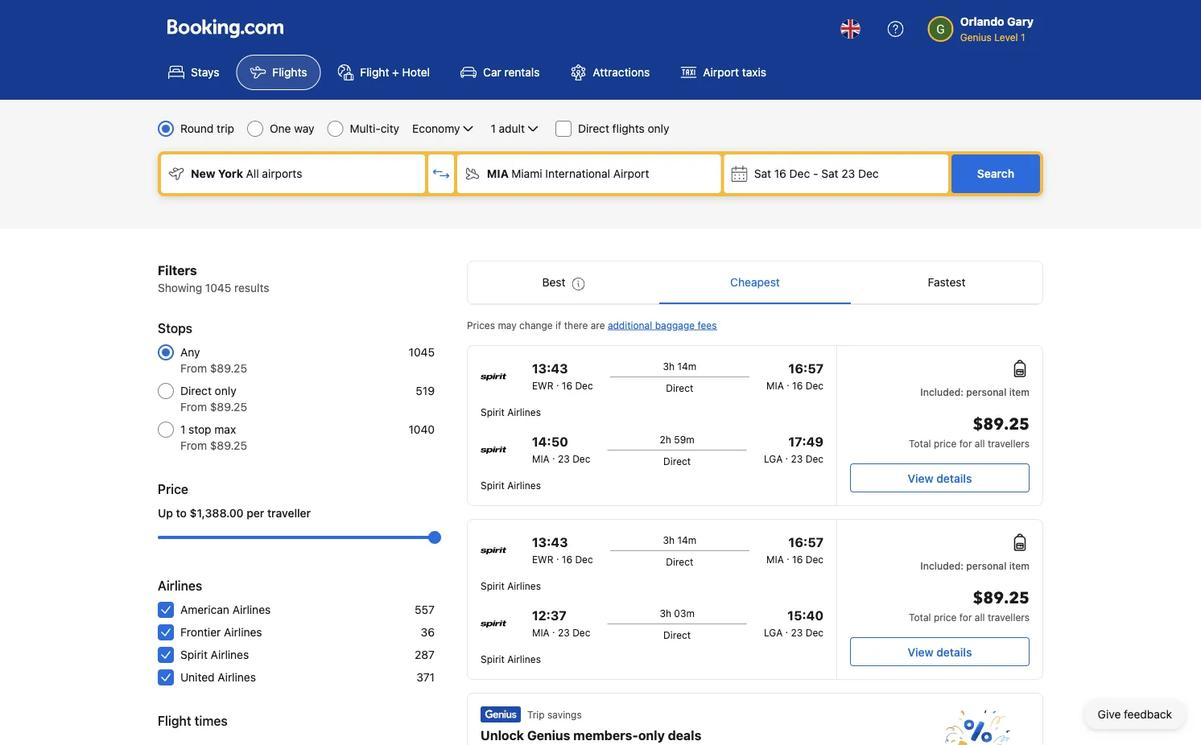 Task type: locate. For each thing, give the bounding box(es) containing it.
23 for 12:37
[[558, 627, 570, 639]]

from up stop
[[180, 401, 207, 414]]

1 vertical spatial for
[[960, 612, 973, 623]]

view details button for 17:49
[[851, 464, 1030, 493]]

1 for from the top
[[960, 438, 973, 449]]

ewr
[[532, 380, 554, 391], [532, 554, 554, 565]]

2 vertical spatial 1
[[180, 423, 186, 437]]

2 all from the top
[[975, 612, 985, 623]]

13:43 ewr . 16 dec up the 12:37
[[532, 535, 593, 565]]

mia left 'miami'
[[487, 167, 509, 180]]

1 16:57 mia . 16 dec from the top
[[767, 361, 824, 391]]

1 vertical spatial 13:43
[[532, 535, 568, 551]]

1 adult
[[491, 122, 525, 135]]

flight for flight + hotel
[[360, 66, 389, 79]]

direct left flights
[[578, 122, 610, 135]]

details for 15:40
[[937, 646, 972, 659]]

1 inside orlando gary genius level 1
[[1021, 31, 1026, 43]]

included: personal item for 17:49
[[921, 387, 1030, 398]]

1 horizontal spatial flight
[[360, 66, 389, 79]]

airlines down frontier airlines at the left of the page
[[211, 649, 249, 662]]

1 vertical spatial item
[[1010, 561, 1030, 572]]

23 down the 12:37
[[558, 627, 570, 639]]

23 down 14:50
[[558, 453, 570, 465]]

.
[[556, 377, 559, 388], [787, 377, 790, 388], [553, 450, 555, 462], [786, 450, 789, 462], [556, 551, 559, 562], [787, 551, 790, 562], [553, 624, 555, 635], [786, 624, 789, 635]]

1 $89.25 total price for all travellers from the top
[[909, 414, 1030, 449]]

23 inside sat 16 dec - sat 23 dec dropdown button
[[842, 167, 856, 180]]

0 horizontal spatial sat
[[754, 167, 772, 180]]

personal for 15:40
[[967, 561, 1007, 572]]

16 inside dropdown button
[[775, 167, 787, 180]]

1 vertical spatial from
[[180, 401, 207, 414]]

flight + hotel link
[[324, 55, 444, 90]]

view
[[908, 472, 934, 485], [908, 646, 934, 659]]

airport down flights
[[614, 167, 649, 180]]

spirit airlines down 14:50
[[481, 480, 541, 491]]

united
[[180, 671, 215, 685]]

16:57 up 17:49
[[789, 361, 824, 377]]

dec inside 14:50 mia . 23 dec
[[573, 453, 591, 465]]

1045 inside the filters showing 1045 results
[[205, 281, 231, 295]]

item for 15:40
[[1010, 561, 1030, 572]]

1 view details button from the top
[[851, 464, 1030, 493]]

1 vertical spatial lga
[[764, 627, 783, 639]]

1 vertical spatial included: personal item
[[921, 561, 1030, 572]]

13:43 ewr . 16 dec
[[532, 361, 593, 391], [532, 535, 593, 565]]

1 vertical spatial all
[[975, 612, 985, 623]]

0 vertical spatial $89.25 total price for all travellers
[[909, 414, 1030, 449]]

1 view details from the top
[[908, 472, 972, 485]]

1045 up 519
[[409, 346, 435, 359]]

3h 14m down baggage
[[663, 361, 697, 372]]

2 total from the top
[[909, 612, 932, 623]]

lga inside the 15:40 lga . 23 dec
[[764, 627, 783, 639]]

1 vertical spatial 3h
[[663, 535, 675, 546]]

1 vertical spatial view
[[908, 646, 934, 659]]

booking.com logo image
[[168, 19, 284, 38], [168, 19, 284, 38]]

1 vertical spatial 16:57
[[789, 535, 824, 551]]

1 horizontal spatial 1
[[491, 122, 496, 135]]

lga for 15:40
[[764, 627, 783, 639]]

0 horizontal spatial airport
[[614, 167, 649, 180]]

23 down 15:40
[[791, 627, 803, 639]]

flight left +
[[360, 66, 389, 79]]

0 vertical spatial item
[[1010, 387, 1030, 398]]

from inside direct only from $89.25
[[180, 401, 207, 414]]

$89.25 total price for all travellers for 17:49
[[909, 414, 1030, 449]]

23 inside 14:50 mia . 23 dec
[[558, 453, 570, 465]]

adult
[[499, 122, 525, 135]]

0 vertical spatial genius
[[961, 31, 992, 43]]

16:57 mia . 16 dec up 17:49
[[767, 361, 824, 391]]

2 details from the top
[[937, 646, 972, 659]]

1 vertical spatial travellers
[[988, 612, 1030, 623]]

0 vertical spatial personal
[[967, 387, 1007, 398]]

0 vertical spatial view details
[[908, 472, 972, 485]]

1 view from the top
[[908, 472, 934, 485]]

flight left times
[[158, 714, 191, 729]]

2 vertical spatial from
[[180, 439, 207, 453]]

1 horizontal spatial 1045
[[409, 346, 435, 359]]

airlines right the 'united'
[[218, 671, 256, 685]]

1 item from the top
[[1010, 387, 1030, 398]]

direct down 2h 59m in the bottom of the page
[[664, 456, 691, 467]]

sat
[[754, 167, 772, 180], [822, 167, 839, 180]]

included:
[[921, 387, 964, 398], [921, 561, 964, 572]]

$89.25 total price for all travellers for 15:40
[[909, 588, 1030, 623]]

14m down baggage
[[678, 361, 697, 372]]

2 for from the top
[[960, 612, 973, 623]]

view details button
[[851, 464, 1030, 493], [851, 638, 1030, 667]]

0 vertical spatial 3h
[[663, 361, 675, 372]]

genius down orlando
[[961, 31, 992, 43]]

14:50
[[532, 435, 568, 450]]

0 vertical spatial 1
[[1021, 31, 1026, 43]]

ewr for 12:37
[[532, 554, 554, 565]]

direct down 3h 03m at the bottom right of page
[[664, 630, 691, 641]]

0 horizontal spatial flight
[[158, 714, 191, 729]]

1 vertical spatial 1045
[[409, 346, 435, 359]]

genius inside orlando gary genius level 1
[[961, 31, 992, 43]]

mia
[[487, 167, 509, 180], [767, 380, 784, 391], [532, 453, 550, 465], [767, 554, 784, 565], [532, 627, 550, 639]]

trip
[[217, 122, 234, 135]]

view for 17:49
[[908, 472, 934, 485]]

ewr up 14:50
[[532, 380, 554, 391]]

1 personal from the top
[[967, 387, 1007, 398]]

mia down the 12:37
[[532, 627, 550, 639]]

2 16:57 mia . 16 dec from the top
[[767, 535, 824, 565]]

taxis
[[742, 66, 767, 79]]

0 vertical spatial 13:43 ewr . 16 dec
[[532, 361, 593, 391]]

spirit airlines down the 12:37
[[481, 654, 541, 665]]

dec inside 17:49 lga . 23 dec
[[806, 453, 824, 465]]

hotel
[[402, 66, 430, 79]]

2 from from the top
[[180, 401, 207, 414]]

2 13:43 ewr . 16 dec from the top
[[532, 535, 593, 565]]

0 vertical spatial from
[[180, 362, 207, 375]]

economy
[[412, 122, 460, 135]]

airport
[[703, 66, 739, 79], [614, 167, 649, 180]]

1 vertical spatial ewr
[[532, 554, 554, 565]]

1 vertical spatial view details button
[[851, 638, 1030, 667]]

16 up 15:40
[[793, 554, 803, 565]]

3h for 12:37
[[663, 535, 675, 546]]

16 up the 12:37
[[562, 554, 573, 565]]

1 vertical spatial included:
[[921, 561, 964, 572]]

23 for 15:40
[[791, 627, 803, 639]]

$1,388.00
[[190, 507, 244, 520]]

2 view details button from the top
[[851, 638, 1030, 667]]

23 down 17:49
[[791, 453, 803, 465]]

total
[[909, 438, 932, 449], [909, 612, 932, 623]]

0 vertical spatial included:
[[921, 387, 964, 398]]

genius image
[[481, 707, 521, 723], [481, 707, 521, 723], [940, 710, 1011, 746]]

1 inside 1 stop max from $89.25
[[180, 423, 186, 437]]

orlando gary genius level 1
[[961, 15, 1034, 43]]

airlines up the 12:37
[[508, 581, 541, 592]]

dec inside 12:37 mia . 23 dec
[[573, 627, 591, 639]]

only down any from $89.25
[[215, 385, 237, 398]]

price for 17:49
[[934, 438, 957, 449]]

from down any
[[180, 362, 207, 375]]

0 vertical spatial 14m
[[678, 361, 697, 372]]

travellers
[[988, 438, 1030, 449], [988, 612, 1030, 623]]

$89.25 total price for all travellers
[[909, 414, 1030, 449], [909, 588, 1030, 623]]

2 price from the top
[[934, 612, 957, 623]]

1 details from the top
[[937, 472, 972, 485]]

0 vertical spatial travellers
[[988, 438, 1030, 449]]

1 total from the top
[[909, 438, 932, 449]]

2 16:57 from the top
[[789, 535, 824, 551]]

1 14m from the top
[[678, 361, 697, 372]]

1 lga from the top
[[764, 453, 783, 465]]

0 vertical spatial all
[[975, 438, 985, 449]]

included: for 15:40
[[921, 561, 964, 572]]

change
[[520, 320, 553, 331]]

1 vertical spatial details
[[937, 646, 972, 659]]

0 vertical spatial for
[[960, 438, 973, 449]]

direct
[[578, 122, 610, 135], [666, 383, 694, 394], [180, 385, 212, 398], [664, 456, 691, 467], [666, 557, 694, 568], [664, 630, 691, 641]]

3h 14m up 3h 03m at the bottom right of page
[[663, 535, 697, 546]]

3h down baggage
[[663, 361, 675, 372]]

2 view from the top
[[908, 646, 934, 659]]

tab list containing best
[[468, 262, 1043, 305]]

16:57 up 15:40
[[789, 535, 824, 551]]

3h for 14:50
[[663, 361, 675, 372]]

mia inside 14:50 mia . 23 dec
[[532, 453, 550, 465]]

1 vertical spatial 13:43 ewr . 16 dec
[[532, 535, 593, 565]]

3h up 3h 03m at the bottom right of page
[[663, 535, 675, 546]]

search button
[[952, 155, 1041, 193]]

1 horizontal spatial sat
[[822, 167, 839, 180]]

0 horizontal spatial 1
[[180, 423, 186, 437]]

direct down any from $89.25
[[180, 385, 212, 398]]

1 vertical spatial only
[[215, 385, 237, 398]]

new
[[191, 167, 215, 180]]

1 vertical spatial 3h 14m
[[663, 535, 697, 546]]

0 vertical spatial airport
[[703, 66, 739, 79]]

ewr up the 12:37
[[532, 554, 554, 565]]

give
[[1098, 708, 1121, 722]]

1 from from the top
[[180, 362, 207, 375]]

1 included: personal item from the top
[[921, 387, 1030, 398]]

1 vertical spatial $89.25 total price for all travellers
[[909, 588, 1030, 623]]

2 vertical spatial only
[[639, 729, 665, 744]]

1 left adult
[[491, 122, 496, 135]]

2 travellers from the top
[[988, 612, 1030, 623]]

for
[[960, 438, 973, 449], [960, 612, 973, 623]]

total for 15:40
[[909, 612, 932, 623]]

2 sat from the left
[[822, 167, 839, 180]]

16:57 mia . 16 dec up 15:40
[[767, 535, 824, 565]]

2 personal from the top
[[967, 561, 1007, 572]]

14m for 17:49
[[678, 361, 697, 372]]

2 13:43 from the top
[[532, 535, 568, 551]]

$89.25 inside 1 stop max from $89.25
[[210, 439, 247, 453]]

unlock genius members-only deals
[[481, 729, 702, 744]]

for for 15:40
[[960, 612, 973, 623]]

2 item from the top
[[1010, 561, 1030, 572]]

one way
[[270, 122, 315, 135]]

1 price from the top
[[934, 438, 957, 449]]

savings
[[548, 710, 582, 721]]

13:43
[[532, 361, 568, 377], [532, 535, 568, 551]]

2 included: from the top
[[921, 561, 964, 572]]

genius
[[961, 31, 992, 43], [527, 729, 571, 744]]

519
[[416, 385, 435, 398]]

1 vertical spatial price
[[934, 612, 957, 623]]

sat right -
[[822, 167, 839, 180]]

2 14m from the top
[[678, 535, 697, 546]]

3h left 03m
[[660, 608, 672, 619]]

1 16:57 from the top
[[789, 361, 824, 377]]

1045
[[205, 281, 231, 295], [409, 346, 435, 359]]

tab list
[[468, 262, 1043, 305]]

up
[[158, 507, 173, 520]]

23 inside 17:49 lga . 23 dec
[[791, 453, 803, 465]]

0 vertical spatial view
[[908, 472, 934, 485]]

0 vertical spatial 1045
[[205, 281, 231, 295]]

23 right -
[[842, 167, 856, 180]]

1 inside 'dropdown button'
[[491, 122, 496, 135]]

all
[[975, 438, 985, 449], [975, 612, 985, 623]]

23 inside the 15:40 lga . 23 dec
[[791, 627, 803, 639]]

from inside 1 stop max from $89.25
[[180, 439, 207, 453]]

sat left -
[[754, 167, 772, 180]]

best image
[[572, 278, 585, 291], [572, 278, 585, 291]]

2 $89.25 total price for all travellers from the top
[[909, 588, 1030, 623]]

1 for 1 adult
[[491, 122, 496, 135]]

16
[[775, 167, 787, 180], [562, 380, 573, 391], [793, 380, 803, 391], [562, 554, 573, 565], [793, 554, 803, 565]]

flight inside flight + hotel link
[[360, 66, 389, 79]]

1 ewr from the top
[[532, 380, 554, 391]]

personal for 17:49
[[967, 387, 1007, 398]]

3h 14m
[[663, 361, 697, 372], [663, 535, 697, 546]]

price for 15:40
[[934, 612, 957, 623]]

2h 59m
[[660, 434, 695, 445]]

view details button for 15:40
[[851, 638, 1030, 667]]

1 horizontal spatial genius
[[961, 31, 992, 43]]

stops
[[158, 321, 193, 336]]

only left deals
[[639, 729, 665, 744]]

557
[[415, 604, 435, 617]]

1045 left results at top left
[[205, 281, 231, 295]]

attractions
[[593, 66, 650, 79]]

1 3h 14m from the top
[[663, 361, 697, 372]]

0 vertical spatial total
[[909, 438, 932, 449]]

0 vertical spatial 16:57
[[789, 361, 824, 377]]

1 vertical spatial genius
[[527, 729, 571, 744]]

1 vertical spatial 1
[[491, 122, 496, 135]]

1 vertical spatial total
[[909, 612, 932, 623]]

2 lga from the top
[[764, 627, 783, 639]]

1 left stop
[[180, 423, 186, 437]]

1 vertical spatial 16:57 mia . 16 dec
[[767, 535, 824, 565]]

1 horizontal spatial airport
[[703, 66, 739, 79]]

. inside 12:37 mia . 23 dec
[[553, 624, 555, 635]]

attractions link
[[557, 55, 664, 90]]

14m for 15:40
[[678, 535, 697, 546]]

0 vertical spatial 3h 14m
[[663, 361, 697, 372]]

traveller
[[267, 507, 311, 520]]

mia up the 15:40 lga . 23 dec
[[767, 554, 784, 565]]

city
[[381, 122, 400, 135]]

13:43 down 'if'
[[532, 361, 568, 377]]

0 vertical spatial details
[[937, 472, 972, 485]]

additional
[[608, 320, 653, 331]]

only right flights
[[648, 122, 670, 135]]

0 horizontal spatial 1045
[[205, 281, 231, 295]]

1 vertical spatial view details
[[908, 646, 972, 659]]

fastest button
[[851, 262, 1043, 304]]

2 view details from the top
[[908, 646, 972, 659]]

14m up 03m
[[678, 535, 697, 546]]

airport taxis
[[703, 66, 767, 79]]

13:43 ewr . 16 dec down 'if'
[[532, 361, 593, 391]]

1 vertical spatial 14m
[[678, 535, 697, 546]]

23
[[842, 167, 856, 180], [558, 453, 570, 465], [791, 453, 803, 465], [558, 627, 570, 639], [791, 627, 803, 639]]

1 13:43 ewr . 16 dec from the top
[[532, 361, 593, 391]]

23 for 17:49
[[791, 453, 803, 465]]

give feedback button
[[1085, 701, 1186, 730]]

3h 03m
[[660, 608, 695, 619]]

0 vertical spatial 13:43
[[532, 361, 568, 377]]

spirit airlines up united airlines
[[180, 649, 249, 662]]

23 inside 12:37 mia . 23 dec
[[558, 627, 570, 639]]

12:37 mia . 23 dec
[[532, 608, 591, 639]]

only inside direct only from $89.25
[[215, 385, 237, 398]]

1 13:43 from the top
[[532, 361, 568, 377]]

2 included: personal item from the top
[[921, 561, 1030, 572]]

prices
[[467, 320, 495, 331]]

travellers for 15:40
[[988, 612, 1030, 623]]

genius down trip savings
[[527, 729, 571, 744]]

united airlines
[[180, 671, 256, 685]]

1 travellers from the top
[[988, 438, 1030, 449]]

14m
[[678, 361, 697, 372], [678, 535, 697, 546]]

airport left 'taxis'
[[703, 66, 739, 79]]

2 ewr from the top
[[532, 554, 554, 565]]

round
[[180, 122, 214, 135]]

0 vertical spatial price
[[934, 438, 957, 449]]

2 horizontal spatial 1
[[1021, 31, 1026, 43]]

included: for 17:49
[[921, 387, 964, 398]]

13:43 ewr . 16 dec for 12:37
[[532, 535, 593, 565]]

12:37
[[532, 608, 567, 624]]

1 included: from the top
[[921, 387, 964, 398]]

1 all from the top
[[975, 438, 985, 449]]

ewr for 14:50
[[532, 380, 554, 391]]

0 vertical spatial 16:57 mia . 16 dec
[[767, 361, 824, 391]]

1 vertical spatial airport
[[614, 167, 649, 180]]

flight for flight times
[[158, 714, 191, 729]]

mia miami international airport
[[487, 167, 649, 180]]

-
[[813, 167, 819, 180]]

0 vertical spatial flight
[[360, 66, 389, 79]]

13:43 up the 12:37
[[532, 535, 568, 551]]

+
[[392, 66, 399, 79]]

0 vertical spatial ewr
[[532, 380, 554, 391]]

if
[[556, 320, 562, 331]]

details
[[937, 472, 972, 485], [937, 646, 972, 659]]

0 horizontal spatial genius
[[527, 729, 571, 744]]

1 vertical spatial personal
[[967, 561, 1007, 572]]

0 vertical spatial view details button
[[851, 464, 1030, 493]]

lga inside 17:49 lga . 23 dec
[[764, 453, 783, 465]]

2 3h 14m from the top
[[663, 535, 697, 546]]

airlines down 'american airlines'
[[224, 626, 262, 640]]

0 vertical spatial included: personal item
[[921, 387, 1030, 398]]

0 vertical spatial only
[[648, 122, 670, 135]]

1 down the gary
[[1021, 31, 1026, 43]]

all
[[246, 167, 259, 180]]

mia down 14:50
[[532, 453, 550, 465]]

3 from from the top
[[180, 439, 207, 453]]

16 left -
[[775, 167, 787, 180]]

from down stop
[[180, 439, 207, 453]]

1 vertical spatial flight
[[158, 714, 191, 729]]

0 vertical spatial lga
[[764, 453, 783, 465]]

16:57 mia . 16 dec
[[767, 361, 824, 391], [767, 535, 824, 565]]



Task type: describe. For each thing, give the bounding box(es) containing it.
airlines up american
[[158, 579, 202, 594]]

level
[[995, 31, 1019, 43]]

direct flights only
[[578, 122, 670, 135]]

. inside the 15:40 lga . 23 dec
[[786, 624, 789, 635]]

airlines down 14:50
[[508, 480, 541, 491]]

multi-city
[[350, 122, 400, 135]]

rentals
[[505, 66, 540, 79]]

price
[[158, 482, 188, 497]]

lga for 17:49
[[764, 453, 783, 465]]

cheapest button
[[660, 262, 851, 304]]

mia inside 12:37 mia . 23 dec
[[532, 627, 550, 639]]

one
[[270, 122, 291, 135]]

16:57 mia . 16 dec for 15:40
[[767, 535, 824, 565]]

trip
[[528, 710, 545, 721]]

details for 17:49
[[937, 472, 972, 485]]

airlines down the 12:37
[[508, 654, 541, 665]]

flights
[[613, 122, 645, 135]]

times
[[195, 714, 228, 729]]

16 up 17:49
[[793, 380, 803, 391]]

1 for 1 stop max from $89.25
[[180, 423, 186, 437]]

flights link
[[236, 55, 321, 90]]

feedback
[[1124, 708, 1173, 722]]

members-
[[574, 729, 639, 744]]

1 stop max from $89.25
[[180, 423, 247, 453]]

flights
[[273, 66, 307, 79]]

flight + hotel
[[360, 66, 430, 79]]

best button
[[468, 262, 660, 304]]

16:57 mia . 16 dec for 17:49
[[767, 361, 824, 391]]

13:43 ewr . 16 dec for 14:50
[[532, 361, 593, 391]]

direct up 2h 59m in the bottom of the page
[[666, 383, 694, 394]]

36
[[421, 626, 435, 640]]

371
[[417, 671, 435, 685]]

trip savings
[[528, 710, 582, 721]]

1 adult button
[[489, 119, 543, 139]]

15:40 lga . 23 dec
[[764, 608, 824, 639]]

cheapest
[[731, 276, 780, 289]]

american airlines
[[180, 604, 271, 617]]

mia up 17:49 lga . 23 dec
[[767, 380, 784, 391]]

deals
[[668, 729, 702, 744]]

are
[[591, 320, 605, 331]]

car rentals
[[483, 66, 540, 79]]

included: personal item for 15:40
[[921, 561, 1030, 572]]

may
[[498, 320, 517, 331]]

item for 17:49
[[1010, 387, 1030, 398]]

1 sat from the left
[[754, 167, 772, 180]]

orlando
[[961, 15, 1005, 28]]

american
[[180, 604, 229, 617]]

up to $1,388.00 per traveller
[[158, 507, 311, 520]]

for for 17:49
[[960, 438, 973, 449]]

additional baggage fees link
[[608, 320, 717, 331]]

dec inside the 15:40 lga . 23 dec
[[806, 627, 824, 639]]

search
[[978, 167, 1015, 180]]

any
[[180, 346, 200, 359]]

from inside any from $89.25
[[180, 362, 207, 375]]

showing
[[158, 281, 202, 295]]

multi-
[[350, 122, 381, 135]]

2h
[[660, 434, 672, 445]]

airport taxis link
[[667, 55, 780, 90]]

miami
[[512, 167, 543, 180]]

1040
[[409, 423, 435, 437]]

all for 15:40
[[975, 612, 985, 623]]

give feedback
[[1098, 708, 1173, 722]]

2 vertical spatial 3h
[[660, 608, 672, 619]]

fees
[[698, 320, 717, 331]]

16:57 for 17:49
[[789, 361, 824, 377]]

results
[[234, 281, 269, 295]]

stays
[[191, 66, 219, 79]]

max
[[215, 423, 236, 437]]

stop
[[189, 423, 211, 437]]

sat 16 dec - sat 23 dec
[[754, 167, 879, 180]]

flight times
[[158, 714, 228, 729]]

stays link
[[155, 55, 233, 90]]

16 up 14:50
[[562, 380, 573, 391]]

travellers for 17:49
[[988, 438, 1030, 449]]

total for 17:49
[[909, 438, 932, 449]]

view details for 17:49
[[908, 472, 972, 485]]

york
[[218, 167, 243, 180]]

direct up 3h 03m at the bottom right of page
[[666, 557, 694, 568]]

fastest
[[928, 276, 966, 289]]

unlock
[[481, 729, 524, 744]]

16:57 for 15:40
[[789, 535, 824, 551]]

filters
[[158, 263, 197, 278]]

international
[[546, 167, 610, 180]]

baggage
[[655, 320, 695, 331]]

car rentals link
[[447, 55, 554, 90]]

way
[[294, 122, 315, 135]]

. inside 14:50 mia . 23 dec
[[553, 450, 555, 462]]

frontier airlines
[[180, 626, 262, 640]]

airlines up 14:50
[[508, 407, 541, 418]]

per
[[247, 507, 264, 520]]

direct only from $89.25
[[180, 385, 247, 414]]

. inside 17:49 lga . 23 dec
[[786, 450, 789, 462]]

spirit airlines up 14:50
[[481, 407, 541, 418]]

$89.25 inside direct only from $89.25
[[210, 401, 247, 414]]

gary
[[1008, 15, 1034, 28]]

23 for 14:50
[[558, 453, 570, 465]]

round trip
[[180, 122, 234, 135]]

best
[[542, 276, 566, 289]]

13:43 for 12:37
[[532, 535, 568, 551]]

03m
[[674, 608, 695, 619]]

filters showing 1045 results
[[158, 263, 269, 295]]

new york all airports
[[191, 167, 302, 180]]

3h 14m for 17:49
[[663, 361, 697, 372]]

there
[[564, 320, 588, 331]]

airlines up frontier airlines at the left of the page
[[233, 604, 271, 617]]

all for 17:49
[[975, 438, 985, 449]]

any from $89.25
[[180, 346, 247, 375]]

to
[[176, 507, 187, 520]]

15:40
[[788, 608, 824, 624]]

view for 15:40
[[908, 646, 934, 659]]

spirit airlines up the 12:37
[[481, 581, 541, 592]]

frontier
[[180, 626, 221, 640]]

3h 14m for 15:40
[[663, 535, 697, 546]]

direct inside direct only from $89.25
[[180, 385, 212, 398]]

view details for 15:40
[[908, 646, 972, 659]]

13:43 for 14:50
[[532, 361, 568, 377]]

$89.25 inside any from $89.25
[[210, 362, 247, 375]]



Task type: vqa. For each thing, say whether or not it's contained in the screenshot.
Flight to the right
yes



